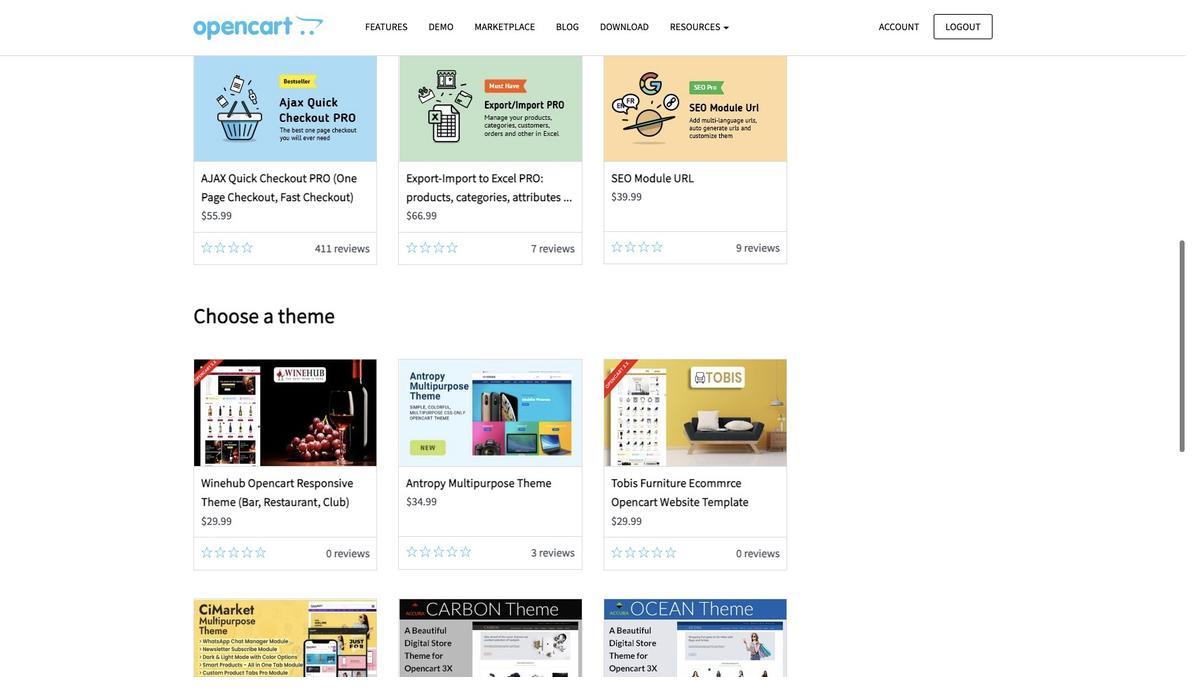 Task type: locate. For each thing, give the bounding box(es) containing it.
club)
[[323, 495, 350, 510]]

antropy multipurpose theme $34.99
[[407, 476, 552, 509]]

logout
[[946, 20, 981, 33]]

2 $29.99 from the left
[[612, 514, 642, 528]]

tobis furniture ecommrce opencart website template image
[[605, 360, 787, 467]]

resources link
[[660, 15, 740, 39]]

features
[[365, 20, 408, 33]]

411 reviews
[[315, 241, 370, 255]]

$29.99 down winehub
[[201, 514, 232, 528]]

opencart
[[248, 476, 295, 491], [612, 495, 658, 510]]

seo module url image
[[605, 54, 787, 161]]

cimarket - multipurpose opencart 4x theme image
[[194, 600, 377, 678]]

checkout)
[[303, 189, 354, 205]]

reviews right 9
[[745, 240, 780, 254]]

reviews right 7 at top
[[539, 241, 575, 255]]

antropy multipurpose theme image
[[400, 360, 582, 467]]

2 0 reviews from the left
[[737, 547, 780, 561]]

0 reviews for winehub opencart responsive theme (bar, restaurant, club)
[[326, 547, 370, 561]]

reviews
[[745, 240, 780, 254], [334, 241, 370, 255], [539, 241, 575, 255], [539, 546, 575, 560], [334, 547, 370, 561], [745, 547, 780, 561]]

blog link
[[546, 15, 590, 39]]

choose a theme
[[194, 302, 335, 329]]

to
[[479, 170, 489, 186]]

demo
[[429, 20, 454, 33]]

export-import to excel pro: products, categories, attributes ... $66.99
[[407, 170, 573, 222]]

tobis
[[612, 476, 638, 491]]

$39.99
[[612, 189, 642, 203]]

1 horizontal spatial opencart
[[612, 495, 658, 510]]

0 for restaurant,
[[326, 547, 332, 561]]

1 horizontal spatial 0 reviews
[[737, 547, 780, 561]]

pro
[[309, 170, 331, 186]]

theme inside winehub opencart responsive theme (bar, restaurant, club) $29.99
[[201, 495, 236, 510]]

0 vertical spatial opencart
[[248, 476, 295, 491]]

pro:
[[519, 170, 544, 186]]

7 reviews
[[532, 241, 575, 255]]

marketplace
[[475, 20, 535, 33]]

theme down winehub
[[201, 495, 236, 510]]

0
[[326, 547, 332, 561], [737, 547, 742, 561]]

0 reviews for tobis furniture ecommrce opencart website template
[[737, 547, 780, 561]]

1 horizontal spatial 0
[[737, 547, 742, 561]]

restaurant,
[[264, 495, 321, 510]]

reviews down the club)
[[334, 547, 370, 561]]

0 horizontal spatial $29.99
[[201, 514, 232, 528]]

reviews right 3
[[539, 546, 575, 560]]

accura carbon v-1 multipurpose theme image
[[400, 600, 582, 678]]

0 horizontal spatial theme
[[201, 495, 236, 510]]

opencart down tobis
[[612, 495, 658, 510]]

1 0 from the left
[[326, 547, 332, 561]]

star light o image
[[612, 241, 623, 252], [625, 241, 636, 252], [652, 241, 663, 252], [201, 242, 213, 253], [407, 242, 418, 253], [433, 242, 445, 253], [447, 242, 458, 253], [407, 547, 418, 558], [433, 547, 445, 558], [447, 547, 458, 558], [201, 547, 213, 558], [215, 547, 226, 558], [242, 547, 253, 558], [639, 547, 650, 558], [666, 547, 677, 558]]

opencart inside tobis furniture ecommrce opencart website template $29.99
[[612, 495, 658, 510]]

quick
[[229, 170, 257, 186]]

tobis furniture ecommrce opencart website template link
[[612, 476, 749, 510]]

1 vertical spatial opencart
[[612, 495, 658, 510]]

...
[[564, 189, 573, 205]]

0 horizontal spatial 0 reviews
[[326, 547, 370, 561]]

reviews for antropy multipurpose theme
[[539, 546, 575, 560]]

0 down template
[[737, 547, 742, 561]]

0 down the club)
[[326, 547, 332, 561]]

3 reviews
[[532, 546, 575, 560]]

reviews down template
[[745, 547, 780, 561]]

2 0 from the left
[[737, 547, 742, 561]]

features link
[[355, 15, 418, 39]]

1 horizontal spatial theme
[[517, 476, 552, 491]]

$29.99 inside winehub opencart responsive theme (bar, restaurant, club) $29.99
[[201, 514, 232, 528]]

0 reviews down template
[[737, 547, 780, 561]]

9 reviews
[[737, 240, 780, 254]]

ajax quick checkout pro (one page checkout, fast checkout) $55.99
[[201, 170, 357, 222]]

7
[[532, 241, 537, 255]]

products,
[[407, 189, 454, 205]]

1 0 reviews from the left
[[326, 547, 370, 561]]

0 horizontal spatial 0
[[326, 547, 332, 561]]

0 reviews down the club)
[[326, 547, 370, 561]]

resources
[[670, 20, 723, 33]]

1 $29.99 from the left
[[201, 514, 232, 528]]

reviews right 411 at the top left of the page
[[334, 241, 370, 255]]

$29.99
[[201, 514, 232, 528], [612, 514, 642, 528]]

theme
[[517, 476, 552, 491], [201, 495, 236, 510]]

fast
[[280, 189, 301, 205]]

0 reviews
[[326, 547, 370, 561], [737, 547, 780, 561]]

0 vertical spatial theme
[[517, 476, 552, 491]]

demo link
[[418, 15, 464, 39]]

$29.99 inside tobis furniture ecommrce opencart website template $29.99
[[612, 514, 642, 528]]

star light o image
[[639, 241, 650, 252], [215, 242, 226, 253], [228, 242, 239, 253], [242, 242, 253, 253], [420, 242, 431, 253], [420, 547, 431, 558], [460, 547, 472, 558], [228, 547, 239, 558], [255, 547, 266, 558], [612, 547, 623, 558], [625, 547, 636, 558], [652, 547, 663, 558]]

1 horizontal spatial $29.99
[[612, 514, 642, 528]]

page
[[201, 189, 225, 205]]

a
[[263, 302, 274, 329]]

ajax
[[201, 170, 226, 186]]

attributes
[[513, 189, 561, 205]]

winehub opencart responsive theme (bar, restaurant, club) link
[[201, 476, 353, 510]]

0 horizontal spatial opencart
[[248, 476, 295, 491]]

opencart up "restaurant,"
[[248, 476, 295, 491]]

theme right multipurpose on the bottom of the page
[[517, 476, 552, 491]]

$29.99 down tobis
[[612, 514, 642, 528]]

1 vertical spatial theme
[[201, 495, 236, 510]]

responsive
[[297, 476, 353, 491]]



Task type: describe. For each thing, give the bounding box(es) containing it.
choose
[[194, 302, 259, 329]]

account
[[880, 20, 920, 33]]

theme
[[278, 302, 335, 329]]

ajax quick checkout pro (one page checkout, fast checkout) image
[[194, 54, 377, 161]]

reviews for tobis furniture ecommrce opencart website template
[[745, 547, 780, 561]]

reviews for seo module url
[[745, 240, 780, 254]]

import
[[442, 170, 477, 186]]

marketplace link
[[464, 15, 546, 39]]

download link
[[590, 15, 660, 39]]

3
[[532, 546, 537, 560]]

opencart inside winehub opencart responsive theme (bar, restaurant, club) $29.99
[[248, 476, 295, 491]]

download
[[600, 20, 649, 33]]

winehub opencart responsive theme (bar, restaurant, club) image
[[194, 360, 377, 467]]

(bar,
[[238, 495, 261, 510]]

theme inside antropy multipurpose theme $34.99
[[517, 476, 552, 491]]

opencart - downloads image
[[194, 15, 323, 40]]

furniture
[[641, 476, 687, 491]]

reviews for export-import to excel pro: products, categories, attributes ...
[[539, 241, 575, 255]]

accura ocean v-1 multipurpose theme image
[[605, 600, 787, 678]]

$34.99
[[407, 495, 437, 509]]

website
[[661, 495, 700, 510]]

template
[[703, 495, 749, 510]]

winehub opencart responsive theme (bar, restaurant, club) $29.99
[[201, 476, 353, 528]]

export-import to excel pro: products, categories, attributes ... image
[[400, 54, 582, 161]]

0 for template
[[737, 547, 742, 561]]

excel
[[492, 170, 517, 186]]

categories,
[[456, 189, 510, 205]]

blog
[[557, 20, 579, 33]]

tobis furniture ecommrce opencart website template $29.99
[[612, 476, 749, 528]]

ecommrce
[[689, 476, 742, 491]]

seo
[[612, 170, 632, 186]]

multipurpose
[[449, 476, 515, 491]]

module
[[635, 170, 672, 186]]

ajax quick checkout pro (one page checkout, fast checkout) link
[[201, 170, 357, 205]]

antropy multipurpose theme link
[[407, 476, 552, 491]]

reviews for ajax quick checkout pro (one page checkout, fast checkout)
[[334, 241, 370, 255]]

$66.99
[[407, 208, 437, 222]]

url
[[674, 170, 694, 186]]

antropy
[[407, 476, 446, 491]]

seo module url $39.99
[[612, 170, 694, 203]]

export-
[[407, 170, 442, 186]]

checkout,
[[228, 189, 278, 205]]

export-import to excel pro: products, categories, attributes ... link
[[407, 170, 573, 205]]

checkout
[[260, 170, 307, 186]]

seo module url link
[[612, 170, 694, 186]]

411
[[315, 241, 332, 255]]

$55.99
[[201, 208, 232, 222]]

winehub
[[201, 476, 246, 491]]

9
[[737, 240, 742, 254]]

reviews for winehub opencart responsive theme (bar, restaurant, club)
[[334, 547, 370, 561]]

account link
[[868, 14, 932, 39]]

logout link
[[934, 14, 993, 39]]

(one
[[333, 170, 357, 186]]



Task type: vqa. For each thing, say whether or not it's contained in the screenshot.
THE PROPER
no



